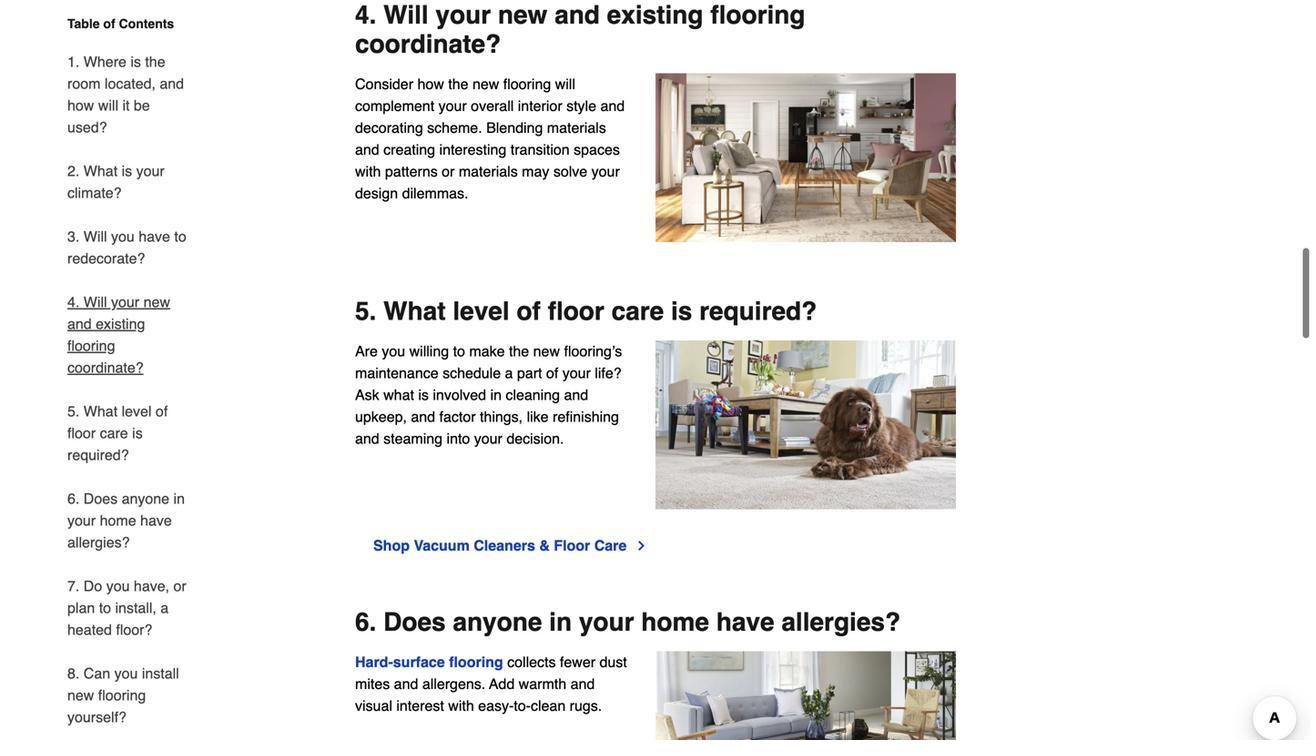 Task type: locate. For each thing, give the bounding box(es) containing it.
of right part
[[546, 365, 559, 382]]

1. where is the room located, and how will it be used?
[[67, 53, 184, 136]]

1 vertical spatial materials
[[459, 163, 518, 180]]

0 horizontal spatial allergies?
[[67, 534, 130, 551]]

0 horizontal spatial with
[[355, 163, 381, 180]]

6. down 5. what level of floor care is required? link
[[67, 491, 80, 507]]

0 horizontal spatial will
[[98, 97, 118, 114]]

care up flooring's
[[612, 297, 664, 326]]

will up 'style'
[[555, 76, 576, 92]]

0 horizontal spatial required?
[[67, 447, 129, 464]]

have inside 3. will you have to redecorate?
[[139, 228, 170, 245]]

0 horizontal spatial 6. does anyone in your home have allergies?
[[67, 491, 185, 551]]

the up part
[[509, 343, 529, 360]]

redecorate?
[[67, 250, 145, 267]]

to down 2. what is your climate? link
[[174, 228, 186, 245]]

existing
[[607, 0, 704, 30], [96, 316, 145, 332]]

how up complement on the top left of page
[[418, 76, 444, 92]]

flooring inside the consider how the new flooring will complement your overall interior style and decorating scheme. blending materials and creating interesting transition spaces with patterns or materials may solve your design dilemmas.
[[504, 76, 551, 92]]

of down 4. will your new and existing flooring coordinate? link
[[156, 403, 168, 420]]

and right 'style'
[[601, 97, 625, 114]]

required?
[[700, 297, 817, 326], [67, 447, 129, 464]]

0 vertical spatial existing
[[607, 0, 704, 30]]

of inside are you willing to make the new flooring's maintenance schedule a part of your life? ask what is involved in cleaning and upkeep, and factor things, like refinishing and steaming into your decision.
[[546, 365, 559, 382]]

0 vertical spatial materials
[[547, 119, 606, 136]]

1 horizontal spatial will
[[555, 76, 576, 92]]

will for 4. will your new and existing flooring coordinate? link
[[84, 294, 107, 311]]

1 vertical spatial 4. will your new and existing flooring coordinate?
[[67, 294, 170, 376]]

3. will you have to redecorate? link
[[67, 215, 189, 281]]

you for 7. do you have, or plan to install, a heated floor?
[[106, 578, 130, 595]]

like
[[527, 409, 549, 425]]

how inside 1. where is the room located, and how will it be used?
[[67, 97, 94, 114]]

in down 5. what level of floor care is required? link
[[174, 491, 185, 507]]

7.
[[67, 578, 80, 595]]

0 horizontal spatial floor
[[67, 425, 96, 442]]

overall
[[471, 97, 514, 114]]

0 horizontal spatial coordinate?
[[67, 359, 144, 376]]

6. inside table of contents element
[[67, 491, 80, 507]]

1 vertical spatial in
[[174, 491, 185, 507]]

flooring
[[711, 0, 806, 30], [504, 76, 551, 92], [67, 338, 115, 354], [449, 654, 503, 671], [98, 687, 146, 704]]

home inside table of contents element
[[100, 512, 136, 529]]

clean
[[531, 698, 566, 715]]

0 vertical spatial or
[[442, 163, 455, 180]]

ask
[[355, 387, 380, 404]]

0 horizontal spatial the
[[145, 53, 165, 70]]

0 vertical spatial required?
[[700, 297, 817, 326]]

allergies? up "do"
[[67, 534, 130, 551]]

0 horizontal spatial existing
[[96, 316, 145, 332]]

1 vertical spatial or
[[174, 578, 187, 595]]

will up consider
[[384, 0, 429, 30]]

1 vertical spatial level
[[122, 403, 152, 420]]

1 vertical spatial with
[[448, 698, 474, 715]]

care inside 5. what level of floor care is required?
[[100, 425, 128, 442]]

what inside 2. what is your climate?
[[84, 163, 118, 179]]

0 vertical spatial a
[[505, 365, 513, 382]]

what up the climate?
[[84, 163, 118, 179]]

anyone up collects
[[453, 608, 542, 637]]

collects fewer dust mites and allergens. add warmth and visual interest with easy-to-clean rugs.
[[355, 654, 627, 715]]

2 vertical spatial will
[[84, 294, 107, 311]]

0 vertical spatial what
[[84, 163, 118, 179]]

2 vertical spatial in
[[549, 608, 572, 637]]

or inside 7. do you have, or plan to install, a heated floor?
[[174, 578, 187, 595]]

in up things,
[[491, 387, 502, 404]]

7. do you have, or plan to install, a heated floor? link
[[67, 565, 189, 652]]

a left part
[[505, 365, 513, 382]]

1 vertical spatial home
[[642, 608, 710, 637]]

life?
[[595, 365, 622, 382]]

existing inside table of contents element
[[96, 316, 145, 332]]

materials down interesting
[[459, 163, 518, 180]]

1 vertical spatial coordinate?
[[67, 359, 144, 376]]

coordinate?
[[355, 30, 501, 59], [67, 359, 144, 376]]

and down surface
[[394, 676, 418, 693]]

5. what level of floor care is required? inside table of contents element
[[67, 403, 168, 464]]

2 horizontal spatial the
[[509, 343, 529, 360]]

chevron right image
[[634, 539, 649, 553]]

to up schedule
[[453, 343, 465, 360]]

1 horizontal spatial allergies?
[[782, 608, 901, 637]]

0 horizontal spatial anyone
[[122, 491, 170, 507]]

4. inside 4. will your new and existing flooring coordinate? link
[[67, 294, 80, 311]]

you inside 3. will you have to redecorate?
[[111, 228, 135, 245]]

and right located, on the left top of page
[[160, 75, 184, 92]]

coordinate? up consider
[[355, 30, 501, 59]]

what up willing
[[384, 297, 446, 326]]

1 vertical spatial does
[[384, 608, 446, 637]]

warmth
[[519, 676, 567, 693]]

1 horizontal spatial floor
[[548, 297, 605, 326]]

of
[[103, 16, 115, 31], [517, 297, 541, 326], [546, 365, 559, 382], [156, 403, 168, 420]]

mites
[[355, 676, 390, 693]]

1 vertical spatial existing
[[96, 316, 145, 332]]

1 horizontal spatial 4. will your new and existing flooring coordinate?
[[355, 0, 806, 59]]

have
[[139, 228, 170, 245], [140, 512, 172, 529], [717, 608, 775, 637]]

1 horizontal spatial 5. what level of floor care is required?
[[355, 297, 817, 326]]

you right can on the bottom
[[114, 665, 138, 682]]

you right "do"
[[106, 578, 130, 595]]

vacuum
[[414, 538, 470, 554]]

with
[[355, 163, 381, 180], [448, 698, 474, 715]]

0 horizontal spatial materials
[[459, 163, 518, 180]]

home
[[100, 512, 136, 529], [642, 608, 710, 637]]

allergies?
[[67, 534, 130, 551], [782, 608, 901, 637]]

level up make
[[453, 297, 510, 326]]

decorating
[[355, 119, 423, 136]]

in up fewer
[[549, 608, 572, 637]]

0 horizontal spatial does
[[84, 491, 118, 507]]

0 vertical spatial to
[[174, 228, 186, 245]]

and down redecorate?
[[67, 316, 92, 332]]

to-
[[514, 698, 531, 715]]

to
[[174, 228, 186, 245], [453, 343, 465, 360], [99, 600, 111, 617]]

0 vertical spatial will
[[555, 76, 576, 92]]

4. down redecorate?
[[67, 294, 80, 311]]

0 vertical spatial will
[[384, 0, 429, 30]]

or up the dilemmas. on the top
[[442, 163, 455, 180]]

room
[[67, 75, 101, 92]]

the inside are you willing to make the new flooring's maintenance schedule a part of your life? ask what is involved in cleaning and upkeep, and factor things, like refinishing and steaming into your decision.
[[509, 343, 529, 360]]

0 vertical spatial have
[[139, 228, 170, 245]]

of up part
[[517, 297, 541, 326]]

how inside the consider how the new flooring will complement your overall interior style and decorating scheme. blending materials and creating interesting transition spaces with patterns or materials may solve your design dilemmas.
[[418, 76, 444, 92]]

level inside table of contents element
[[122, 403, 152, 420]]

you inside 8. can you install new flooring yourself?
[[114, 665, 138, 682]]

1 vertical spatial will
[[98, 97, 118, 114]]

your
[[436, 0, 491, 30], [439, 97, 467, 114], [136, 163, 165, 179], [592, 163, 620, 180], [111, 294, 139, 311], [563, 365, 591, 382], [474, 430, 503, 447], [67, 512, 96, 529], [579, 608, 635, 637]]

with up design in the top of the page
[[355, 163, 381, 180]]

will down redecorate?
[[84, 294, 107, 311]]

0 vertical spatial allergies?
[[67, 534, 130, 551]]

6.
[[67, 491, 80, 507], [355, 608, 377, 637]]

will left "it" in the left of the page
[[98, 97, 118, 114]]

0 vertical spatial 6.
[[67, 491, 80, 507]]

1 horizontal spatial required?
[[700, 297, 817, 326]]

8. can you install new flooring yourself? link
[[67, 652, 189, 740]]

1 horizontal spatial with
[[448, 698, 474, 715]]

0 vertical spatial how
[[418, 76, 444, 92]]

5. what level of floor care is required? link
[[67, 390, 189, 477]]

2 horizontal spatial in
[[549, 608, 572, 637]]

0 horizontal spatial 4.
[[67, 294, 80, 311]]

0 horizontal spatial a
[[161, 600, 169, 617]]

care
[[612, 297, 664, 326], [100, 425, 128, 442]]

used?
[[67, 119, 107, 136]]

4. up consider
[[355, 0, 377, 30]]

1 horizontal spatial the
[[448, 76, 469, 92]]

1 vertical spatial anyone
[[453, 608, 542, 637]]

2 vertical spatial what
[[84, 403, 118, 420]]

new
[[498, 0, 548, 30], [473, 76, 499, 92], [144, 294, 170, 311], [534, 343, 560, 360], [67, 687, 94, 704]]

is inside 5. what level of floor care is required?
[[132, 425, 143, 442]]

0 vertical spatial home
[[100, 512, 136, 529]]

what for 5. what level of floor care is required? link
[[84, 403, 118, 420]]

interest
[[397, 698, 444, 715]]

0 horizontal spatial or
[[174, 578, 187, 595]]

6. does anyone in your home have allergies? inside table of contents element
[[67, 491, 185, 551]]

and down the decorating
[[355, 141, 380, 158]]

design
[[355, 185, 398, 202]]

5. what level of floor care is required? up 6. does anyone in your home have allergies? link on the bottom left of the page
[[67, 403, 168, 464]]

1 horizontal spatial how
[[418, 76, 444, 92]]

0 vertical spatial with
[[355, 163, 381, 180]]

2 vertical spatial the
[[509, 343, 529, 360]]

be
[[134, 97, 150, 114]]

the inside 1. where is the room located, and how will it be used?
[[145, 53, 165, 70]]

will
[[384, 0, 429, 30], [84, 228, 107, 245], [84, 294, 107, 311]]

0 horizontal spatial 5.
[[67, 403, 80, 420]]

6. does anyone in your home have allergies?
[[67, 491, 185, 551], [355, 608, 901, 637]]

1 horizontal spatial does
[[384, 608, 446, 637]]

0 vertical spatial 5.
[[355, 297, 377, 326]]

1 horizontal spatial coordinate?
[[355, 30, 501, 59]]

5. what level of floor care is required? up flooring's
[[355, 297, 817, 326]]

0 vertical spatial does
[[84, 491, 118, 507]]

heated
[[67, 622, 112, 639]]

you up redecorate?
[[111, 228, 135, 245]]

will right 3.
[[84, 228, 107, 245]]

to right plan
[[99, 600, 111, 617]]

scheme.
[[427, 119, 482, 136]]

1 horizontal spatial in
[[491, 387, 502, 404]]

3.
[[67, 228, 80, 245]]

you up maintenance
[[382, 343, 406, 360]]

5. inside 5. what level of floor care is required?
[[67, 403, 80, 420]]

you for 3. will you have to redecorate?
[[111, 228, 135, 245]]

0 horizontal spatial 4. will your new and existing flooring coordinate?
[[67, 294, 170, 376]]

is
[[131, 53, 141, 70], [122, 163, 132, 179], [671, 297, 693, 326], [418, 387, 429, 404], [132, 425, 143, 442]]

does
[[84, 491, 118, 507], [384, 608, 446, 637]]

can
[[84, 665, 110, 682]]

what inside 5. what level of floor care is required?
[[84, 403, 118, 420]]

1 vertical spatial care
[[100, 425, 128, 442]]

dust
[[600, 654, 627, 671]]

style
[[567, 97, 597, 114]]

to inside are you willing to make the new flooring's maintenance schedule a part of your life? ask what is involved in cleaning and upkeep, and factor things, like refinishing and steaming into your decision.
[[453, 343, 465, 360]]

what for 2. what is your climate? link
[[84, 163, 118, 179]]

1 vertical spatial have
[[140, 512, 172, 529]]

a inside 7. do you have, or plan to install, a heated floor?
[[161, 600, 169, 617]]

0 horizontal spatial how
[[67, 97, 94, 114]]

5. what level of floor care is required?
[[355, 297, 817, 326], [67, 403, 168, 464]]

and inside 4. will your new and existing flooring coordinate? link
[[67, 316, 92, 332]]

in
[[491, 387, 502, 404], [174, 491, 185, 507], [549, 608, 572, 637]]

the up located, on the left top of page
[[145, 53, 165, 70]]

6. does anyone in your home have allergies? up the dust
[[355, 608, 901, 637]]

in inside table of contents element
[[174, 491, 185, 507]]

1 vertical spatial required?
[[67, 447, 129, 464]]

0 horizontal spatial care
[[100, 425, 128, 442]]

interior
[[518, 97, 563, 114]]

will inside 3. will you have to redecorate?
[[84, 228, 107, 245]]

new inside 8. can you install new flooring yourself?
[[67, 687, 94, 704]]

1 vertical spatial the
[[448, 76, 469, 92]]

easy-
[[478, 698, 514, 715]]

1 horizontal spatial level
[[453, 297, 510, 326]]

and up rugs.
[[571, 676, 595, 693]]

with inside collects fewer dust mites and allergens. add warmth and visual interest with easy-to-clean rugs.
[[448, 698, 474, 715]]

the inside the consider how the new flooring will complement your overall interior style and decorating scheme. blending materials and creating interesting transition spaces with patterns or materials may solve your design dilemmas.
[[448, 76, 469, 92]]

coordinate? up 5. what level of floor care is required? link
[[67, 359, 144, 376]]

2 vertical spatial have
[[717, 608, 775, 637]]

what down 4. will your new and existing flooring coordinate? link
[[84, 403, 118, 420]]

4. will your new and existing flooring coordinate? down redecorate?
[[67, 294, 170, 376]]

things,
[[480, 409, 523, 425]]

anyone inside 6. does anyone in your home have allergies? link
[[122, 491, 170, 507]]

0 horizontal spatial level
[[122, 403, 152, 420]]

0 vertical spatial 4. will your new and existing flooring coordinate?
[[355, 0, 806, 59]]

care up 6. does anyone in your home have allergies? link on the bottom left of the page
[[100, 425, 128, 442]]

is inside are you willing to make the new flooring's maintenance schedule a part of your life? ask what is involved in cleaning and upkeep, and factor things, like refinishing and steaming into your decision.
[[418, 387, 429, 404]]

1 vertical spatial 4.
[[67, 294, 80, 311]]

care
[[595, 538, 627, 554]]

2 horizontal spatial to
[[453, 343, 465, 360]]

materials down 'style'
[[547, 119, 606, 136]]

a living room with rattan chairs, a light blue sofa and a navy, light blue and white patterned rug. image
[[656, 652, 957, 741]]

home up "do"
[[100, 512, 136, 529]]

to inside 7. do you have, or plan to install, a heated floor?
[[99, 600, 111, 617]]

or inside the consider how the new flooring will complement your overall interior style and decorating scheme. blending materials and creating interesting transition spaces with patterns or materials may solve your design dilemmas.
[[442, 163, 455, 180]]

0 horizontal spatial 6.
[[67, 491, 80, 507]]

1 vertical spatial will
[[84, 228, 107, 245]]

0 vertical spatial anyone
[[122, 491, 170, 507]]

anyone down 5. what level of floor care is required? link
[[122, 491, 170, 507]]

new inside are you willing to make the new flooring's maintenance schedule a part of your life? ask what is involved in cleaning and upkeep, and factor things, like refinishing and steaming into your decision.
[[534, 343, 560, 360]]

allergies? up a living room with rattan chairs, a light blue sofa and a navy, light blue and white patterned rug. image
[[782, 608, 901, 637]]

1 vertical spatial 5.
[[67, 403, 80, 420]]

1 vertical spatial floor
[[67, 425, 96, 442]]

5.
[[355, 297, 377, 326], [67, 403, 80, 420]]

or right have,
[[174, 578, 187, 595]]

level down 4. will your new and existing flooring coordinate? link
[[122, 403, 152, 420]]

solve
[[554, 163, 588, 180]]

1 horizontal spatial care
[[612, 297, 664, 326]]

you for 8. can you install new flooring yourself?
[[114, 665, 138, 682]]

home down chevron right image
[[642, 608, 710, 637]]

floor
[[548, 297, 605, 326], [67, 425, 96, 442]]

6. up hard-
[[355, 608, 377, 637]]

does down 5. what level of floor care is required? link
[[84, 491, 118, 507]]

interesting
[[440, 141, 507, 158]]

0 vertical spatial care
[[612, 297, 664, 326]]

1 horizontal spatial to
[[174, 228, 186, 245]]

the up the scheme.
[[448, 76, 469, 92]]

and inside 1. where is the room located, and how will it be used?
[[160, 75, 184, 92]]

how down room at left top
[[67, 97, 94, 114]]

2. what is your climate?
[[67, 163, 165, 201]]

8.
[[67, 665, 80, 682]]

of inside 5. what level of floor care is required?
[[156, 403, 168, 420]]

6. does anyone in your home have allergies? up have,
[[67, 491, 185, 551]]

4. will your new and existing flooring coordinate? up 'style'
[[355, 0, 806, 59]]

you inside 7. do you have, or plan to install, a heated floor?
[[106, 578, 130, 595]]

does up surface
[[384, 608, 446, 637]]

or
[[442, 163, 455, 180], [174, 578, 187, 595]]

floor
[[554, 538, 591, 554]]

4.
[[355, 0, 377, 30], [67, 294, 80, 311]]

a
[[505, 365, 513, 382], [161, 600, 169, 617]]

1 horizontal spatial 5.
[[355, 297, 377, 326]]

involved
[[433, 387, 487, 404]]

0 vertical spatial coordinate?
[[355, 30, 501, 59]]

0 vertical spatial 4.
[[355, 0, 377, 30]]

a down have,
[[161, 600, 169, 617]]

with down allergens. on the bottom of the page
[[448, 698, 474, 715]]

1 vertical spatial how
[[67, 97, 94, 114]]

0 vertical spatial floor
[[548, 297, 605, 326]]

1 vertical spatial 6.
[[355, 608, 377, 637]]

0 vertical spatial 6. does anyone in your home have allergies?
[[67, 491, 185, 551]]

table
[[67, 16, 100, 31]]

0 vertical spatial level
[[453, 297, 510, 326]]



Task type: describe. For each thing, give the bounding box(es) containing it.
allergens.
[[423, 676, 486, 693]]

a inside are you willing to make the new flooring's maintenance schedule a part of your life? ask what is involved in cleaning and upkeep, and factor things, like refinishing and steaming into your decision.
[[505, 365, 513, 382]]

floor?
[[116, 622, 152, 639]]

and up refinishing
[[564, 387, 589, 404]]

cleaning
[[506, 387, 560, 404]]

coordinate? inside table of contents element
[[67, 359, 144, 376]]

table of contents
[[67, 16, 174, 31]]

shop
[[373, 538, 410, 554]]

are you willing to make the new flooring's maintenance schedule a part of your life? ask what is involved in cleaning and upkeep, and factor things, like refinishing and steaming into your decision.
[[355, 343, 622, 447]]

flooring's
[[564, 343, 622, 360]]

will inside 1. where is the room located, and how will it be used?
[[98, 97, 118, 114]]

2.
[[67, 163, 80, 179]]

consider
[[355, 76, 414, 92]]

install
[[142, 665, 179, 682]]

does inside table of contents element
[[84, 491, 118, 507]]

of right table
[[103, 16, 115, 31]]

hard-surface flooring link
[[355, 654, 503, 671]]

4. will your new and existing flooring coordinate? link
[[67, 281, 189, 390]]

8. can you install new flooring yourself?
[[67, 665, 179, 726]]

have inside 6. does anyone in your home have allergies? link
[[140, 512, 172, 529]]

consider how the new flooring will complement your overall interior style and decorating scheme. blending materials and creating interesting transition spaces with patterns or materials may solve your design dilemmas.
[[355, 76, 625, 202]]

complement
[[355, 97, 435, 114]]

willing
[[410, 343, 449, 360]]

maintenance
[[355, 365, 439, 382]]

part
[[517, 365, 542, 382]]

1 horizontal spatial existing
[[607, 0, 704, 30]]

collects
[[508, 654, 556, 671]]

upkeep,
[[355, 409, 407, 425]]

hard-
[[355, 654, 393, 671]]

1. where is the room located, and how will it be used? link
[[67, 40, 189, 149]]

shop vacuum cleaners & floor care
[[373, 538, 627, 554]]

factor
[[440, 409, 476, 425]]

you inside are you willing to make the new flooring's maintenance schedule a part of your life? ask what is involved in cleaning and upkeep, and factor things, like refinishing and steaming into your decision.
[[382, 343, 406, 360]]

transition
[[511, 141, 570, 158]]

dilemmas.
[[402, 185, 469, 202]]

where
[[84, 53, 127, 70]]

have,
[[134, 578, 170, 595]]

add
[[489, 676, 515, 693]]

is inside 1. where is the room located, and how will it be used?
[[131, 53, 141, 70]]

what
[[384, 387, 414, 404]]

do
[[84, 578, 102, 595]]

hard-surface flooring
[[355, 654, 503, 671]]

located,
[[105, 75, 156, 92]]

refinishing
[[553, 409, 619, 425]]

and up the steaming
[[411, 409, 436, 425]]

6. does anyone in your home have allergies? link
[[67, 477, 189, 565]]

cleaners
[[474, 538, 536, 554]]

in inside are you willing to make the new flooring's maintenance schedule a part of your life? ask what is involved in cleaning and upkeep, and factor things, like refinishing and steaming into your decision.
[[491, 387, 502, 404]]

floor inside 5. what level of floor care is required?
[[67, 425, 96, 442]]

make
[[469, 343, 505, 360]]

1 horizontal spatial anyone
[[453, 608, 542, 637]]

patterns
[[385, 163, 438, 180]]

7. do you have, or plan to install, a heated floor?
[[67, 578, 187, 639]]

to inside 3. will you have to redecorate?
[[174, 228, 186, 245]]

required? inside 5. what level of floor care is required?
[[67, 447, 129, 464]]

steaming
[[384, 430, 443, 447]]

schedule
[[443, 365, 501, 382]]

1 vertical spatial 6. does anyone in your home have allergies?
[[355, 608, 901, 637]]

a living room with yellow walls, cream carpet and a large brown dog lying on top of it. image
[[656, 341, 957, 510]]

1 vertical spatial allergies?
[[782, 608, 901, 637]]

and down upkeep,
[[355, 430, 380, 447]]

new inside the consider how the new flooring will complement your overall interior style and decorating scheme. blending materials and creating interesting transition spaces with patterns or materials may solve your design dilemmas.
[[473, 76, 499, 92]]

spaces
[[574, 141, 620, 158]]

is inside 2. what is your climate?
[[122, 163, 132, 179]]

into
[[447, 430, 470, 447]]

blending
[[487, 119, 543, 136]]

and up 'style'
[[555, 0, 600, 30]]

creating
[[384, 141, 435, 158]]

2. what is your climate? link
[[67, 149, 189, 215]]

yourself?
[[67, 709, 127, 726]]

shop vacuum cleaners & floor care link
[[373, 535, 649, 557]]

decision.
[[507, 430, 564, 447]]

climate?
[[67, 184, 122, 201]]

1 horizontal spatial 4.
[[355, 0, 377, 30]]

&
[[540, 538, 550, 554]]

rugs.
[[570, 698, 602, 715]]

allergies? inside table of contents element
[[67, 534, 130, 551]]

flooring inside 8. can you install new flooring yourself?
[[98, 687, 146, 704]]

with inside the consider how the new flooring will complement your overall interior style and decorating scheme. blending materials and creating interesting transition spaces with patterns or materials may solve your design dilemmas.
[[355, 163, 381, 180]]

may
[[522, 163, 550, 180]]

3. will you have to redecorate?
[[67, 228, 186, 267]]

table of contents element
[[53, 15, 189, 741]]

will for 3. will you have to redecorate? link
[[84, 228, 107, 245]]

fewer
[[560, 654, 596, 671]]

1 horizontal spatial materials
[[547, 119, 606, 136]]

your inside 2. what is your climate?
[[136, 163, 165, 179]]

plan
[[67, 600, 95, 617]]

install,
[[115, 600, 157, 617]]

1 vertical spatial what
[[384, 297, 446, 326]]

will inside the consider how the new flooring will complement your overall interior style and decorating scheme. blending materials and creating interesting transition spaces with patterns or materials may solve your design dilemmas.
[[555, 76, 576, 92]]

1 horizontal spatial home
[[642, 608, 710, 637]]

4. will your new and existing flooring coordinate? inside table of contents element
[[67, 294, 170, 376]]

visual
[[355, 698, 393, 715]]

surface
[[393, 654, 445, 671]]

1 horizontal spatial 6.
[[355, 608, 377, 637]]

1.
[[67, 53, 80, 70]]

0 vertical spatial 5. what level of floor care is required?
[[355, 297, 817, 326]]

an open living room and kitchen with rose-painted walls, light furniture and wood floors. image
[[656, 73, 957, 242]]

contents
[[119, 16, 174, 31]]

it
[[122, 97, 130, 114]]



Task type: vqa. For each thing, say whether or not it's contained in the screenshot.
'Will' within the 3. WILL YOU HAVE TO REDECORATE?
yes



